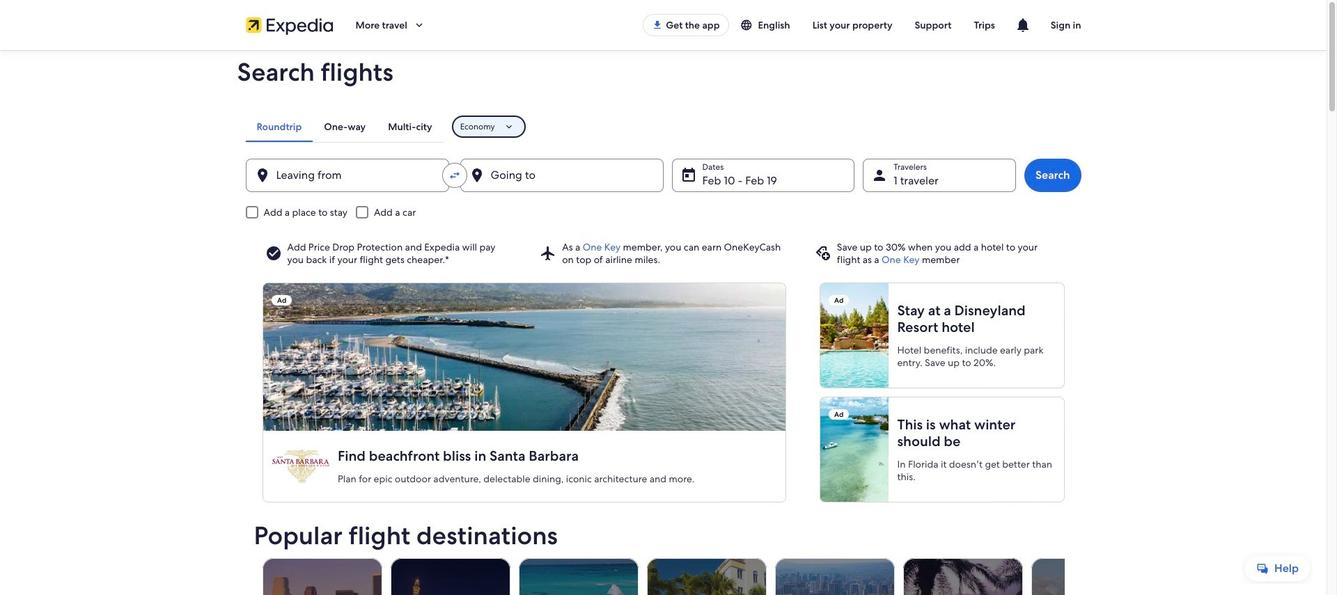 Task type: locate. For each thing, give the bounding box(es) containing it.
main content
[[0, 50, 1327, 596]]

small image
[[740, 19, 758, 31]]

las vegas flights image
[[390, 559, 510, 596]]

more travel image
[[413, 19, 426, 31]]

los angeles flights image
[[262, 559, 382, 596]]

communication center icon image
[[1015, 17, 1032, 33]]

honolulu flights image
[[775, 559, 895, 596]]

tab list
[[246, 111, 444, 142]]

popular flight destinations region
[[246, 523, 1151, 596]]

orlando flights image
[[903, 559, 1023, 596]]

expedia logo image
[[246, 15, 333, 35]]



Task type: describe. For each thing, give the bounding box(es) containing it.
swap origin and destination values image
[[448, 169, 461, 182]]

cancun flights image
[[519, 559, 638, 596]]

download the app button image
[[652, 20, 663, 31]]

miami flights image
[[647, 559, 767, 596]]

new york flights image
[[1031, 559, 1151, 596]]



Task type: vqa. For each thing, say whether or not it's contained in the screenshot.
January 2024 element
no



